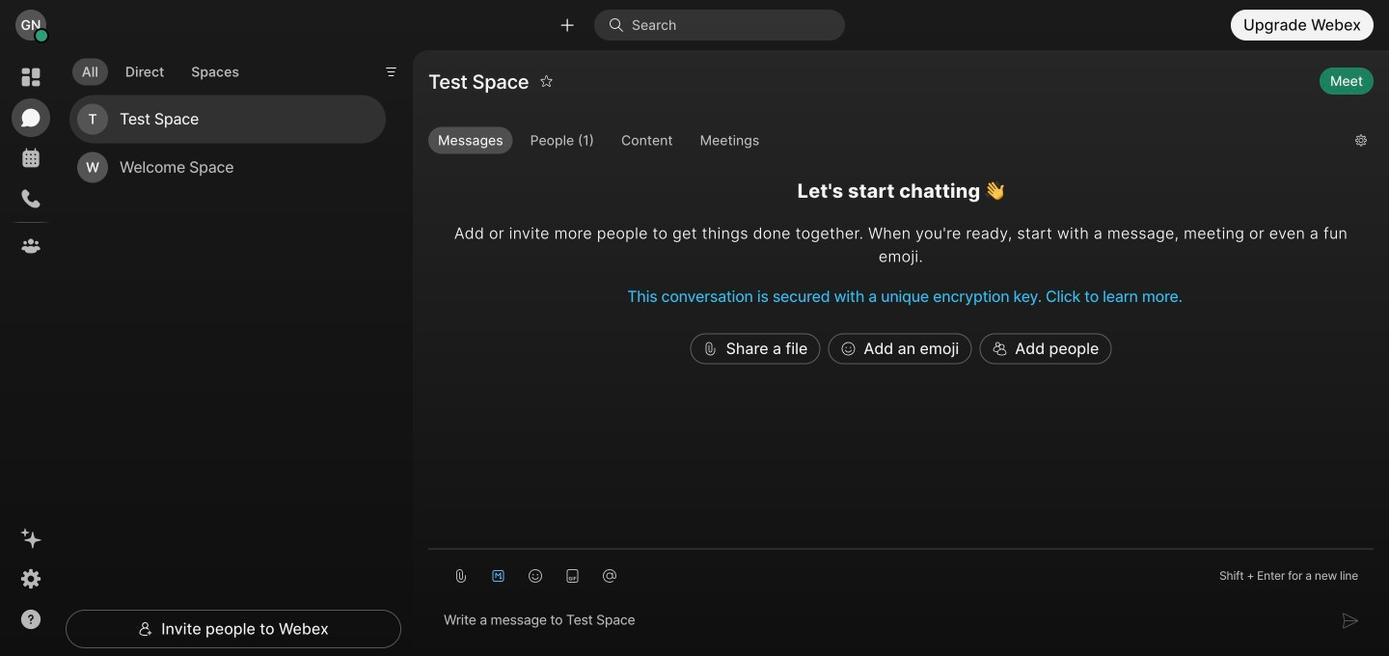 Task type: vqa. For each thing, say whether or not it's contained in the screenshot.
third list item from the bottom
no



Task type: locate. For each thing, give the bounding box(es) containing it.
tab list
[[68, 47, 254, 91]]

navigation
[[0, 50, 62, 656]]

message composer toolbar element
[[429, 550, 1374, 595]]

group
[[429, 127, 1341, 158]]

webex tab list
[[12, 58, 50, 265]]



Task type: describe. For each thing, give the bounding box(es) containing it.
test space list item
[[69, 95, 386, 143]]

welcome space list item
[[69, 143, 386, 192]]



